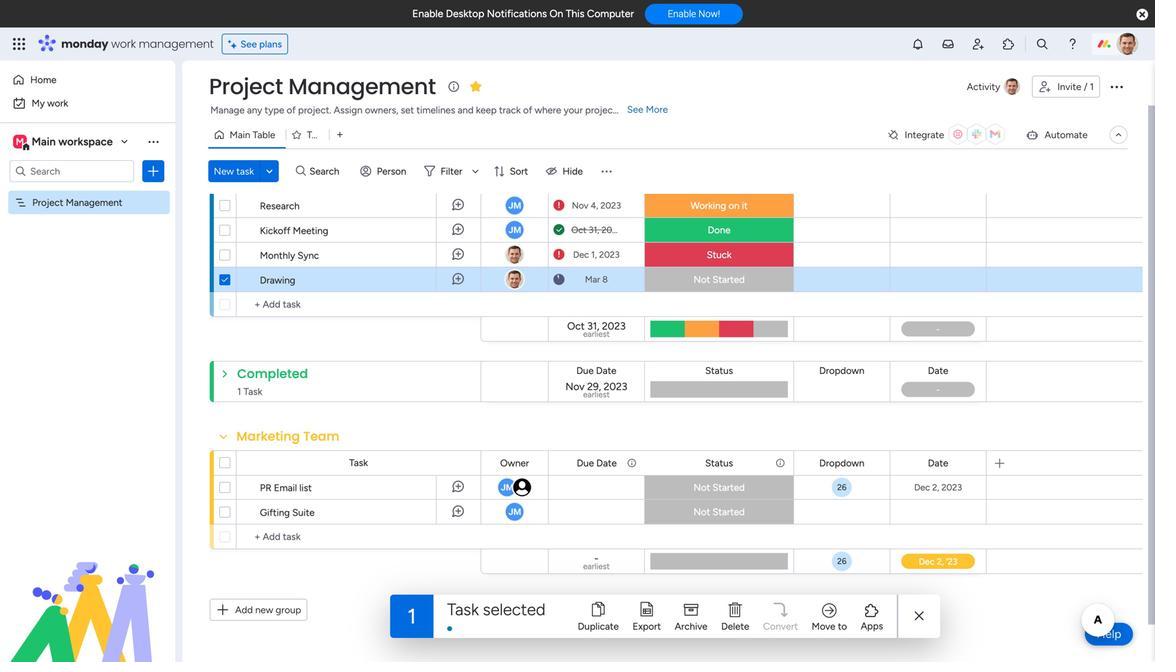 Task type: locate. For each thing, give the bounding box(es) containing it.
oct for oct 31, 2023 earliest
[[568, 320, 585, 332]]

1 vertical spatial 31,
[[588, 320, 600, 332]]

see left more
[[627, 104, 644, 115]]

main inside workspace selection element
[[32, 135, 56, 148]]

arrow down image
[[467, 163, 484, 180]]

To Do field
[[233, 146, 275, 164]]

see plans
[[241, 38, 282, 50]]

2023 for dec 2, 2023
[[942, 482, 963, 493]]

1 due from the top
[[577, 175, 594, 187]]

2023 for oct 31, 2023
[[602, 225, 622, 236]]

1 vertical spatial dropdown
[[820, 457, 865, 469]]

dec for dec 2, 2023
[[915, 482, 931, 493]]

v2 search image
[[296, 164, 306, 179]]

2023 right 2,
[[942, 482, 963, 493]]

0 vertical spatial project
[[209, 71, 283, 102]]

nov left 4,
[[572, 200, 589, 211]]

31, down mar
[[588, 320, 600, 332]]

column information image for due date
[[627, 458, 638, 469]]

v2 done deadline image
[[554, 224, 565, 237]]

plans
[[259, 38, 282, 50]]

owner
[[500, 175, 529, 187], [500, 457, 529, 469]]

main for main table
[[230, 129, 250, 141]]

menu image
[[600, 164, 613, 178]]

0 vertical spatial task
[[349, 175, 368, 187]]

enable inside button
[[668, 8, 697, 19]]

0 vertical spatial see
[[241, 38, 257, 50]]

2 due from the top
[[577, 365, 594, 377]]

0 vertical spatial project management
[[209, 71, 436, 102]]

3 due from the top
[[577, 457, 594, 469]]

2 vertical spatial earliest
[[583, 562, 610, 572]]

enable
[[412, 8, 444, 20], [668, 8, 697, 19]]

1 horizontal spatial table
[[307, 129, 330, 141]]

meeting
[[293, 225, 329, 237]]

1 vertical spatial project management
[[32, 197, 122, 208]]

0 vertical spatial dec
[[573, 249, 589, 260]]

2023 right 4,
[[601, 200, 621, 211]]

search everything image
[[1036, 37, 1050, 51]]

monday marketplace image
[[1002, 37, 1016, 51]]

1 vertical spatial task
[[349, 457, 368, 469]]

main workspace
[[32, 135, 113, 148]]

task
[[349, 175, 368, 187], [349, 457, 368, 469], [447, 600, 479, 620]]

due for owner's due date field
[[577, 457, 594, 469]]

project.
[[298, 104, 332, 116]]

31, inside oct 31, 2023 earliest
[[588, 320, 600, 332]]

option
[[0, 190, 175, 193]]

1 status field from the top
[[702, 363, 737, 378]]

2 date field from the top
[[925, 456, 952, 471]]

selected
[[483, 600, 546, 620]]

0 vertical spatial + add task text field
[[244, 296, 475, 313]]

enable left desktop
[[412, 8, 444, 20]]

filter button
[[419, 160, 484, 182]]

project down search in workspace field
[[32, 197, 63, 208]]

new
[[255, 604, 273, 616]]

31, down 4,
[[589, 225, 600, 236]]

management down search in workspace field
[[66, 197, 122, 208]]

do
[[255, 146, 272, 163]]

1
[[1090, 81, 1094, 93], [408, 604, 416, 629]]

1 horizontal spatial column information image
[[775, 458, 786, 469]]

1 status from the top
[[706, 365, 734, 377]]

2 status from the top
[[706, 457, 734, 469]]

0 horizontal spatial column information image
[[627, 458, 638, 469]]

show board description image
[[446, 80, 462, 94]]

delete
[[722, 621, 750, 633]]

1 horizontal spatial main
[[230, 129, 250, 141]]

see inside "button"
[[241, 38, 257, 50]]

status for second status field from the top of the page
[[706, 457, 734, 469]]

1 horizontal spatial dec
[[915, 482, 931, 493]]

31, for oct 31, 2023
[[589, 225, 600, 236]]

0 horizontal spatial management
[[66, 197, 122, 208]]

Marketing Team field
[[233, 428, 343, 446]]

1 due date field from the top
[[574, 174, 621, 189]]

0 horizontal spatial project
[[32, 197, 63, 208]]

2 vertical spatial not started
[[694, 506, 745, 518]]

see left plans
[[241, 38, 257, 50]]

2023 right 1,
[[599, 249, 620, 260]]

earliest inside oct 31, 2023 earliest
[[583, 329, 610, 339]]

oct for oct 31, 2023
[[572, 225, 587, 236]]

main up to
[[230, 129, 250, 141]]

0 vertical spatial owner field
[[497, 174, 533, 189]]

2023 right 29,
[[604, 381, 628, 393]]

1 vertical spatial project
[[32, 197, 63, 208]]

due for 3rd due date field from the bottom
[[577, 175, 594, 187]]

0 vertical spatial due
[[577, 175, 594, 187]]

export
[[633, 621, 661, 633]]

1 vertical spatial dropdown field
[[816, 456, 868, 471]]

notifications
[[487, 8, 547, 20]]

not
[[694, 274, 711, 285], [694, 482, 711, 494], [694, 506, 711, 518]]

1 of from the left
[[287, 104, 296, 116]]

0 vertical spatial management
[[288, 71, 436, 102]]

Search field
[[306, 162, 347, 181]]

notifications image
[[911, 37, 925, 51]]

work right my
[[47, 97, 68, 109]]

0 horizontal spatial see
[[241, 38, 257, 50]]

nov left 29,
[[566, 381, 585, 393]]

table left add view icon in the left top of the page
[[307, 129, 330, 141]]

project up any
[[209, 71, 283, 102]]

2023 inside oct 31, 2023 earliest
[[602, 320, 626, 332]]

1 vertical spatial due date
[[577, 457, 617, 469]]

dec 2, 2023
[[915, 482, 963, 493]]

2 of from the left
[[523, 104, 533, 116]]

workspace
[[58, 135, 113, 148]]

nov 4, 2023
[[572, 200, 621, 211]]

work right 'monday'
[[111, 36, 136, 52]]

2 dropdown from the top
[[820, 457, 865, 469]]

project management down search in workspace field
[[32, 197, 122, 208]]

2 owner from the top
[[500, 457, 529, 469]]

1 horizontal spatial work
[[111, 36, 136, 52]]

task for team
[[349, 457, 368, 469]]

2 column information image from the left
[[775, 458, 786, 469]]

0 vertical spatial owner
[[500, 175, 529, 187]]

0 vertical spatial started
[[713, 274, 745, 285]]

due date nov 29, 2023 earliest
[[566, 365, 628, 400]]

timelines
[[417, 104, 456, 116]]

integrate
[[905, 129, 945, 141]]

keep
[[476, 104, 497, 116]]

enable left now!
[[668, 8, 697, 19]]

more
[[646, 104, 668, 115]]

filter
[[441, 165, 463, 177]]

terry turtle image
[[1117, 33, 1139, 55]]

2 not started from the top
[[694, 482, 745, 494]]

1 vertical spatial date field
[[925, 456, 952, 471]]

0 horizontal spatial main
[[32, 135, 56, 148]]

oct right the v2 done deadline image
[[572, 225, 587, 236]]

1 vertical spatial status
[[706, 457, 734, 469]]

working on it
[[691, 200, 748, 212]]

1 vertical spatial oct
[[568, 320, 585, 332]]

my
[[32, 97, 45, 109]]

2023 down nov 4, 2023
[[602, 225, 622, 236]]

table up do
[[253, 129, 275, 141]]

0 horizontal spatial dec
[[573, 249, 589, 260]]

oct up due date nov 29, 2023 earliest
[[568, 320, 585, 332]]

0 vertical spatial work
[[111, 36, 136, 52]]

main table
[[230, 129, 275, 141]]

1 vertical spatial work
[[47, 97, 68, 109]]

0 vertical spatial oct
[[572, 225, 587, 236]]

date inside due date nov 29, 2023 earliest
[[596, 365, 617, 377]]

invite / 1 button
[[1033, 76, 1101, 98]]

set
[[401, 104, 414, 116]]

dec
[[573, 249, 589, 260], [915, 482, 931, 493]]

work for monday
[[111, 36, 136, 52]]

1 vertical spatial not started
[[694, 482, 745, 494]]

2023 inside due date nov 29, 2023 earliest
[[604, 381, 628, 393]]

dec left 1,
[[573, 249, 589, 260]]

project management up the project.
[[209, 71, 436, 102]]

0 vertical spatial dropdown field
[[816, 363, 868, 378]]

1 vertical spatial owner
[[500, 457, 529, 469]]

1 vertical spatial 26
[[838, 557, 847, 567]]

0 vertical spatial not started
[[694, 274, 745, 285]]

it
[[742, 200, 748, 212]]

+ Add task text field
[[244, 296, 475, 313], [244, 529, 475, 546]]

3 not from the top
[[694, 506, 711, 518]]

1 26 from the top
[[838, 483, 847, 493]]

0 vertical spatial date field
[[925, 363, 952, 378]]

2 not from the top
[[694, 482, 711, 494]]

2 due date field from the top
[[573, 363, 620, 378]]

options image
[[147, 164, 160, 178]]

2 started from the top
[[713, 482, 745, 494]]

1 vertical spatial started
[[713, 482, 745, 494]]

0 vertical spatial earliest
[[583, 329, 610, 339]]

archive
[[675, 621, 708, 633]]

2 enable from the left
[[668, 8, 697, 19]]

0 vertical spatial dropdown
[[820, 365, 865, 377]]

date
[[597, 175, 617, 187], [596, 365, 617, 377], [928, 365, 949, 377], [597, 457, 617, 469], [928, 457, 949, 469]]

1 horizontal spatial of
[[523, 104, 533, 116]]

oct inside oct 31, 2023 earliest
[[568, 320, 585, 332]]

due date field for status
[[573, 363, 620, 378]]

Dropdown field
[[816, 363, 868, 378], [816, 456, 868, 471]]

1 vertical spatial see
[[627, 104, 644, 115]]

2 vertical spatial due date field
[[574, 456, 621, 471]]

mar 8
[[585, 274, 608, 285]]

of right the track
[[523, 104, 533, 116]]

0 vertical spatial due date field
[[574, 174, 621, 189]]

8
[[603, 274, 608, 285]]

2023 down 8
[[602, 320, 626, 332]]

hide
[[563, 165, 583, 177]]

project management
[[209, 71, 436, 102], [32, 197, 122, 208]]

owner for first owner field from the bottom
[[500, 457, 529, 469]]

management
[[288, 71, 436, 102], [66, 197, 122, 208]]

0 vertical spatial due date
[[577, 175, 617, 187]]

1 vertical spatial management
[[66, 197, 122, 208]]

status
[[706, 365, 734, 377], [706, 457, 734, 469]]

not started
[[694, 274, 745, 285], [694, 482, 745, 494], [694, 506, 745, 518]]

3 due date field from the top
[[574, 456, 621, 471]]

management up assign
[[288, 71, 436, 102]]

activity
[[967, 81, 1001, 93]]

1 column information image from the left
[[627, 458, 638, 469]]

column information image
[[627, 458, 638, 469], [775, 458, 786, 469]]

2 vertical spatial due
[[577, 457, 594, 469]]

0 horizontal spatial table
[[253, 129, 275, 141]]

earliest down oct 31, 2023 earliest
[[583, 390, 610, 400]]

0 vertical spatial not
[[694, 274, 711, 285]]

1 vertical spatial status field
[[702, 456, 737, 471]]

2 vertical spatial started
[[713, 506, 745, 518]]

0 horizontal spatial work
[[47, 97, 68, 109]]

started
[[713, 274, 745, 285], [713, 482, 745, 494], [713, 506, 745, 518]]

1 owner from the top
[[500, 175, 529, 187]]

2 vertical spatial not
[[694, 506, 711, 518]]

0 horizontal spatial of
[[287, 104, 296, 116]]

stuck
[[707, 249, 732, 261]]

Due Date field
[[574, 174, 621, 189], [573, 363, 620, 378], [574, 456, 621, 471]]

1 enable from the left
[[412, 8, 444, 20]]

invite / 1
[[1058, 81, 1094, 93]]

gifting
[[260, 507, 290, 519]]

1 date field from the top
[[925, 363, 952, 378]]

project management inside "list box"
[[32, 197, 122, 208]]

Status field
[[702, 363, 737, 378], [702, 456, 737, 471]]

add view image
[[337, 130, 343, 140]]

4,
[[591, 200, 599, 211]]

management inside "list box"
[[66, 197, 122, 208]]

1 horizontal spatial enable
[[668, 8, 697, 19]]

1 horizontal spatial see
[[627, 104, 644, 115]]

angle down image
[[266, 166, 273, 176]]

2 earliest from the top
[[583, 390, 610, 400]]

2 status field from the top
[[702, 456, 737, 471]]

of right the "type"
[[287, 104, 296, 116]]

1 horizontal spatial 1
[[1090, 81, 1094, 93]]

research
[[260, 200, 300, 212]]

0 vertical spatial status field
[[702, 363, 737, 378]]

dapulse close image
[[1137, 8, 1149, 22]]

2 table from the left
[[307, 129, 330, 141]]

Date field
[[925, 363, 952, 378], [925, 456, 952, 471]]

0 horizontal spatial project management
[[32, 197, 122, 208]]

31, for oct 31, 2023 earliest
[[588, 320, 600, 332]]

table button
[[286, 124, 330, 146]]

1 vertical spatial due
[[577, 365, 594, 377]]

project management list box
[[0, 188, 175, 400]]

manage
[[211, 104, 245, 116]]

dec left 2,
[[915, 482, 931, 493]]

track
[[499, 104, 521, 116]]

2 owner field from the top
[[497, 456, 533, 471]]

marketing
[[237, 428, 300, 445]]

0 vertical spatial 1
[[1090, 81, 1094, 93]]

lottie animation element
[[0, 524, 175, 662]]

manage any type of project. assign owners, set timelines and keep track of where your project stands.
[[211, 104, 650, 116]]

0 vertical spatial status
[[706, 365, 734, 377]]

to do
[[237, 146, 272, 163]]

0 vertical spatial 31,
[[589, 225, 600, 236]]

main right workspace image at the left of the page
[[32, 135, 56, 148]]

pr email list
[[260, 482, 312, 494]]

project
[[586, 104, 617, 116]]

kickoff meeting
[[260, 225, 329, 237]]

earliest up duplicate
[[583, 562, 610, 572]]

1 vertical spatial not
[[694, 482, 711, 494]]

Owner field
[[497, 174, 533, 189], [497, 456, 533, 471]]

main inside button
[[230, 129, 250, 141]]

task for do
[[349, 175, 368, 187]]

26
[[838, 483, 847, 493], [838, 557, 847, 567]]

sort
[[510, 165, 528, 177]]

1 vertical spatial nov
[[566, 381, 585, 393]]

1 vertical spatial earliest
[[583, 390, 610, 400]]

0 vertical spatial 26
[[838, 483, 847, 493]]

main table button
[[208, 124, 286, 146]]

1 vertical spatial + add task text field
[[244, 529, 475, 546]]

collapse board header image
[[1114, 129, 1125, 140]]

1 vertical spatial 1
[[408, 604, 416, 629]]

2 vertical spatial task
[[447, 600, 479, 620]]

2 + add task text field from the top
[[244, 529, 475, 546]]

workspace image
[[13, 134, 27, 149]]

suite
[[292, 507, 315, 519]]

0 horizontal spatial 1
[[408, 604, 416, 629]]

earliest
[[583, 329, 610, 339], [583, 390, 610, 400], [583, 562, 610, 572]]

1 vertical spatial dec
[[915, 482, 931, 493]]

1 earliest from the top
[[583, 329, 610, 339]]

work inside option
[[47, 97, 68, 109]]

1 table from the left
[[253, 129, 275, 141]]

1 vertical spatial owner field
[[497, 456, 533, 471]]

workspace options image
[[147, 135, 160, 148]]

where
[[535, 104, 562, 116]]

options image
[[1109, 78, 1125, 95]]

0 horizontal spatial enable
[[412, 8, 444, 20]]

1,
[[592, 249, 597, 260]]

earliest up due date nov 29, 2023 earliest
[[583, 329, 610, 339]]

1 vertical spatial due date field
[[573, 363, 620, 378]]



Task type: describe. For each thing, give the bounding box(es) containing it.
person
[[377, 165, 406, 177]]

dec for dec 1, 2023
[[573, 249, 589, 260]]

1 owner field from the top
[[497, 174, 533, 189]]

29,
[[588, 381, 601, 393]]

add new group button
[[210, 599, 308, 621]]

help image
[[1066, 37, 1080, 51]]

any
[[247, 104, 262, 116]]

lottie animation image
[[0, 524, 175, 662]]

monthly sync
[[260, 250, 319, 261]]

completed
[[237, 365, 308, 383]]

task
[[236, 165, 254, 177]]

assign
[[334, 104, 363, 116]]

work for my
[[47, 97, 68, 109]]

v2 overdue deadline image
[[554, 248, 565, 261]]

home link
[[8, 69, 167, 91]]

enable for enable desktop notifications on this computer
[[412, 8, 444, 20]]

now!
[[699, 8, 721, 19]]

1 dropdown field from the top
[[816, 363, 868, 378]]

2023 for nov 4, 2023
[[601, 200, 621, 211]]

new task
[[214, 165, 254, 177]]

my work
[[32, 97, 68, 109]]

duplicate
[[578, 621, 619, 633]]

select product image
[[12, 37, 26, 51]]

see more
[[627, 104, 668, 115]]

see for see plans
[[241, 38, 257, 50]]

1 not from the top
[[694, 274, 711, 285]]

kickoff
[[260, 225, 291, 237]]

0 vertical spatial nov
[[572, 200, 589, 211]]

project inside "list box"
[[32, 197, 63, 208]]

computer
[[587, 8, 634, 20]]

v2 overdue deadline image
[[554, 199, 565, 212]]

type
[[265, 104, 284, 116]]

workspace selection element
[[13, 133, 115, 151]]

sort button
[[488, 160, 537, 182]]

new
[[214, 165, 234, 177]]

group
[[276, 604, 301, 616]]

owner for 2nd owner field from the bottom
[[500, 175, 529, 187]]

3 earliest from the top
[[583, 562, 610, 572]]

and
[[458, 104, 474, 116]]

on
[[550, 8, 564, 20]]

1 horizontal spatial project
[[209, 71, 283, 102]]

done
[[708, 224, 731, 236]]

monday work management
[[61, 36, 214, 52]]

/
[[1084, 81, 1088, 93]]

table inside button
[[253, 129, 275, 141]]

2023 for dec 1, 2023
[[599, 249, 620, 260]]

sync
[[298, 250, 319, 261]]

marketing team
[[237, 428, 340, 445]]

home
[[30, 74, 57, 86]]

earliest inside due date nov 29, 2023 earliest
[[583, 390, 610, 400]]

dec 1, 2023
[[573, 249, 620, 260]]

- earliest
[[583, 553, 610, 572]]

email
[[274, 482, 297, 494]]

convert
[[764, 621, 798, 633]]

2 dropdown field from the top
[[816, 456, 868, 471]]

pr
[[260, 482, 272, 494]]

Completed field
[[234, 365, 312, 383]]

1 horizontal spatial management
[[288, 71, 436, 102]]

management
[[139, 36, 214, 52]]

enable desktop notifications on this computer
[[412, 8, 634, 20]]

invite
[[1058, 81, 1082, 93]]

1 inside invite / 1 button
[[1090, 81, 1094, 93]]

1 due date from the top
[[577, 175, 617, 187]]

invite members image
[[972, 37, 986, 51]]

my work option
[[8, 92, 167, 114]]

1 + add task text field from the top
[[244, 296, 475, 313]]

monthly
[[260, 250, 295, 261]]

column information image for status
[[775, 458, 786, 469]]

2 due date from the top
[[577, 457, 617, 469]]

oct 31, 2023 earliest
[[568, 320, 626, 339]]

drawing
[[260, 274, 296, 286]]

status for 1st status field
[[706, 365, 734, 377]]

to
[[237, 146, 252, 163]]

to
[[838, 621, 847, 633]]

move to
[[812, 621, 847, 633]]

see plans button
[[222, 34, 288, 54]]

2 26 from the top
[[838, 557, 847, 567]]

person button
[[355, 160, 415, 182]]

team
[[303, 428, 340, 445]]

table inside "button"
[[307, 129, 330, 141]]

move
[[812, 621, 836, 633]]

automate
[[1045, 129, 1088, 141]]

activity button
[[962, 76, 1027, 98]]

1 started from the top
[[713, 274, 745, 285]]

see more link
[[626, 103, 670, 116]]

automate button
[[1020, 124, 1094, 146]]

main for main workspace
[[32, 135, 56, 148]]

this
[[566, 8, 585, 20]]

gifting suite
[[260, 507, 315, 519]]

list
[[300, 482, 312, 494]]

home option
[[8, 69, 167, 91]]

your
[[564, 104, 583, 116]]

integrate button
[[882, 120, 1015, 149]]

1 dropdown from the top
[[820, 365, 865, 377]]

apps
[[861, 621, 884, 632]]

1 not started from the top
[[694, 274, 745, 285]]

update feed image
[[942, 37, 956, 51]]

3 not started from the top
[[694, 506, 745, 518]]

see for see more
[[627, 104, 644, 115]]

working
[[691, 200, 727, 212]]

3 started from the top
[[713, 506, 745, 518]]

Search in workspace field
[[29, 163, 115, 179]]

my work link
[[8, 92, 167, 114]]

Project Management field
[[206, 71, 439, 102]]

2023 for oct 31, 2023 earliest
[[602, 320, 626, 332]]

owners,
[[365, 104, 399, 116]]

oct 31, 2023
[[572, 225, 622, 236]]

on
[[729, 200, 740, 212]]

add new group
[[235, 604, 301, 616]]

add
[[235, 604, 253, 616]]

due inside due date nov 29, 2023 earliest
[[577, 365, 594, 377]]

1 horizontal spatial project management
[[209, 71, 436, 102]]

stands.
[[619, 104, 650, 116]]

task selected
[[447, 600, 546, 620]]

new task button
[[208, 160, 260, 182]]

remove from favorites image
[[469, 79, 483, 93]]

m
[[16, 136, 24, 148]]

due date field for owner
[[574, 456, 621, 471]]

enable now!
[[668, 8, 721, 19]]

enable for enable now!
[[668, 8, 697, 19]]

nov inside due date nov 29, 2023 earliest
[[566, 381, 585, 393]]

2,
[[933, 482, 940, 493]]



Task type: vqa. For each thing, say whether or not it's contained in the screenshot.
Emails settings icon
no



